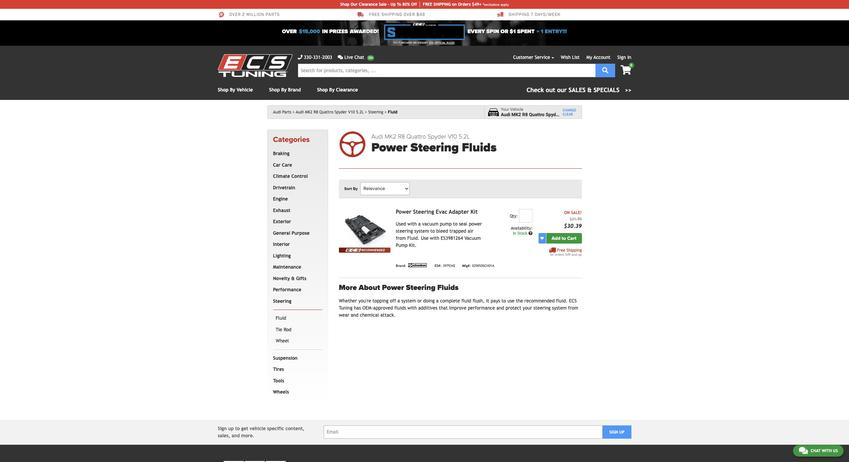 Task type: describe. For each thing, give the bounding box(es) containing it.
more.
[[241, 434, 255, 439]]

adapter
[[449, 209, 469, 215]]

free for shipping
[[369, 12, 381, 17]]

search image
[[603, 67, 609, 73]]

quattro for audi mk2 r8 quattro spyder v10 5.2l power steering fluids
[[407, 133, 426, 140]]

power
[[469, 221, 482, 227]]

add to wish list image
[[541, 237, 544, 240]]

0 horizontal spatial steering link
[[272, 296, 321, 308]]

5.2l for audi mk2 r8 quattro spyder v10 5.2l
[[356, 110, 364, 115]]

spyder for audi mk2 r8 quattro spyder v10 5.2l
[[335, 110, 347, 115]]

fluids inside "audi mk2 r8 quattro spyder v10 5.2l power steering fluids"
[[462, 141, 497, 155]]

.
[[455, 41, 456, 44]]

sign up button
[[603, 426, 632, 440]]

power steering evac adapter kit
[[396, 209, 478, 215]]

$49 inside free shipping on orders $49 and up
[[566, 253, 571, 257]]

to inside button
[[562, 236, 567, 241]]

suspension link
[[272, 353, 321, 365]]

performance link
[[272, 285, 321, 296]]

live chat
[[345, 55, 365, 60]]

tires link
[[272, 365, 321, 376]]

=
[[537, 28, 540, 35]]

the
[[516, 299, 524, 304]]

tie
[[276, 327, 283, 333]]

0 horizontal spatial chat
[[355, 55, 365, 60]]

shop by clearance link
[[317, 87, 358, 93]]

2
[[242, 12, 245, 17]]

orders
[[555, 253, 565, 257]]

to down 'vacuum'
[[431, 229, 435, 234]]

has
[[354, 306, 361, 311]]

apply
[[501, 3, 509, 6]]

fluid inside steering subcategories element
[[276, 316, 287, 321]]

sale
[[379, 2, 387, 7]]

about
[[359, 284, 381, 292]]

audi for audi parts
[[273, 110, 281, 115]]

sort by
[[345, 187, 358, 191]]

list
[[573, 55, 580, 60]]

see official rules link
[[430, 41, 455, 45]]

by for clearance
[[330, 87, 335, 93]]

$15,000
[[299, 28, 320, 35]]

fluid.
[[408, 236, 420, 241]]

1 horizontal spatial in
[[628, 55, 632, 60]]

tie rod
[[276, 327, 292, 333]]

pump
[[396, 243, 408, 248]]

drivetrain link
[[272, 182, 321, 194]]

Search text field
[[298, 64, 596, 77]]

v10 inside your vehicle audi mk2 r8 quattro spyder v10 5.2l
[[562, 112, 570, 117]]

gifts
[[296, 276, 307, 282]]

wish list link
[[561, 55, 580, 60]]

on sale! $31.99 $30.39
[[565, 211, 582, 230]]

brand
[[288, 87, 301, 93]]

wear
[[339, 313, 350, 318]]

7
[[531, 12, 534, 17]]

question circle image
[[529, 232, 533, 236]]

topping
[[373, 299, 389, 304]]

2 horizontal spatial a
[[437, 299, 439, 304]]

v10 for audi mk2 r8 quattro spyder v10 5.2l
[[349, 110, 355, 115]]

tires
[[273, 367, 284, 373]]

kit
[[471, 209, 478, 215]]

vacuum
[[423, 221, 439, 227]]

wish
[[561, 55, 571, 60]]

bleed
[[437, 229, 449, 234]]

shipping 7 days/week
[[509, 12, 561, 17]]

fluid link
[[275, 313, 321, 325]]

chat with us link
[[794, 446, 845, 457]]

see
[[430, 41, 434, 44]]

with left us
[[823, 449, 833, 454]]

comments image
[[338, 55, 343, 60]]

spyder inside your vehicle audi mk2 r8 quattro spyder v10 5.2l
[[546, 112, 561, 117]]

sign up to get vehicle specific content, sales, and more.
[[218, 426, 305, 439]]

2 vertical spatial power
[[382, 284, 405, 292]]

es3981264
[[441, 236, 463, 241]]

with right used
[[408, 221, 417, 227]]

to up trapped
[[454, 221, 458, 227]]

vehicle
[[250, 426, 266, 432]]

phone image
[[298, 55, 303, 60]]

novelty & gifts link
[[272, 273, 321, 285]]

general purpose link
[[272, 228, 321, 239]]

whether you're topping off a system or doing a complete fluid flush, it pays to use the recommended fluid. ecs tuning has oem-approved fluids with additives that improve performance and protect your steering system from wear and chemical attack.
[[339, 299, 579, 318]]

climate control
[[273, 174, 308, 179]]

general purpose
[[273, 231, 310, 236]]

spent
[[518, 28, 535, 35]]

shop by vehicle
[[218, 87, 253, 93]]

over for over $15,000 in prizes
[[282, 28, 297, 35]]

content,
[[286, 426, 305, 432]]

shop our clearance sale - up to 80% off link
[[341, 1, 420, 7]]

0 horizontal spatial fluids
[[438, 284, 459, 292]]

up
[[391, 2, 396, 7]]

suspension
[[273, 356, 298, 361]]

2 vertical spatial system
[[553, 306, 567, 311]]

oem-
[[363, 306, 374, 311]]

clear
[[563, 112, 574, 116]]

$30.39
[[565, 223, 582, 230]]

$49+
[[472, 2, 482, 7]]

complete
[[441, 299, 461, 304]]

shop our clearance sale - up to 80% off
[[341, 2, 417, 7]]

parts
[[283, 110, 292, 115]]

by for vehicle
[[230, 87, 235, 93]]

up inside free shipping on orders $49 and up
[[579, 253, 582, 257]]

es#: 3979342
[[435, 264, 456, 268]]

spin
[[487, 28, 500, 35]]

wheel
[[276, 339, 289, 344]]

car
[[273, 162, 281, 168]]

climate control link
[[272, 171, 321, 182]]

million
[[247, 12, 265, 17]]

your vehicle audi mk2 r8 quattro spyder v10 5.2l
[[501, 107, 580, 117]]

clearance for our
[[359, 2, 378, 7]]

mfg#: 029050sch01a
[[463, 264, 495, 268]]

shop for shop by clearance
[[317, 87, 328, 93]]

with inside whether you're topping off a system or doing a complete fluid flush, it pays to use the recommended fluid. ecs tuning has oem-approved fluids with additives that improve performance and protect your steering system from wear and chemical attack.
[[408, 306, 417, 311]]

braking
[[273, 151, 290, 157]]

by for brand
[[282, 87, 287, 93]]

my account
[[587, 55, 611, 60]]

comments image
[[800, 447, 809, 455]]

trapped
[[450, 229, 467, 234]]

novelty
[[273, 276, 290, 282]]

mk2 for audi mk2 r8 quattro spyder v10 5.2l power steering fluids
[[385, 133, 397, 140]]

Email email field
[[324, 426, 603, 440]]

80%
[[403, 2, 410, 7]]

chat with us
[[812, 449, 839, 454]]

cart
[[568, 236, 577, 241]]

more
[[339, 284, 357, 292]]



Task type: locate. For each thing, give the bounding box(es) containing it.
on
[[453, 2, 457, 7], [550, 253, 554, 257]]

1 vertical spatial &
[[292, 276, 295, 282]]

1 horizontal spatial chat
[[812, 449, 822, 454]]

1 vertical spatial on
[[550, 253, 554, 257]]

get
[[241, 426, 248, 432]]

shop for shop by vehicle
[[218, 87, 229, 93]]

system down fluid. on the bottom right of the page
[[553, 306, 567, 311]]

days/week
[[535, 12, 561, 17]]

live chat link
[[338, 54, 375, 61]]

1 horizontal spatial fluid
[[388, 110, 398, 115]]

& for sales
[[588, 87, 592, 94]]

us
[[834, 449, 839, 454]]

over left $15,000
[[282, 28, 297, 35]]

shop for shop our clearance sale - up to 80% off
[[341, 2, 350, 7]]

0 vertical spatial $49
[[417, 12, 426, 17]]

1 vertical spatial power
[[396, 209, 412, 215]]

0 vertical spatial or
[[501, 28, 509, 35]]

0 vertical spatial on
[[453, 2, 457, 7]]

used with a vacuum pump to seal power steering system to bleed trapped air from fluid. use with es3981264 vacuum pump kit.
[[396, 221, 482, 248]]

shopping cart image
[[621, 65, 632, 75]]

a left 'vacuum'
[[419, 221, 421, 227]]

5.2l for audi mk2 r8 quattro spyder v10 5.2l power steering fluids
[[459, 133, 470, 140]]

free inside free shipping over $49 link
[[369, 12, 381, 17]]

clearance up the audi mk2 r8 quattro spyder v10 5.2l link
[[336, 87, 358, 93]]

0 vertical spatial vehicle
[[237, 87, 253, 93]]

1 vertical spatial over
[[282, 28, 297, 35]]

1 horizontal spatial steering link
[[369, 110, 387, 115]]

use
[[421, 236, 429, 241]]

2 horizontal spatial spyder
[[546, 112, 561, 117]]

$49 right over
[[417, 12, 426, 17]]

categories
[[273, 135, 310, 144]]

029050sch01a
[[473, 264, 495, 268]]

up for sign up
[[620, 431, 625, 435]]

1 horizontal spatial up
[[579, 253, 582, 257]]

every spin or $1 spent = 1 entry!!!
[[468, 28, 568, 35]]

recommended
[[525, 299, 555, 304]]

audi for audi mk2 r8 quattro spyder v10 5.2l
[[296, 110, 304, 115]]

shipping inside free shipping on orders $49 and up
[[567, 248, 582, 253]]

fluids
[[395, 306, 406, 311]]

doing
[[424, 299, 435, 304]]

0 horizontal spatial from
[[396, 236, 406, 241]]

2 horizontal spatial 5.2l
[[571, 112, 580, 117]]

& for novelty
[[292, 276, 295, 282]]

0 horizontal spatial v10
[[349, 110, 355, 115]]

to
[[454, 221, 458, 227], [431, 229, 435, 234], [562, 236, 567, 241], [502, 299, 507, 304], [235, 426, 240, 432]]

and down pays at the right bottom of page
[[497, 306, 505, 311]]

change link
[[563, 108, 577, 112]]

or left doing
[[418, 299, 422, 304]]

1 horizontal spatial from
[[569, 306, 579, 311]]

clearance right our
[[359, 2, 378, 7]]

and down has
[[351, 313, 359, 318]]

v10 inside "audi mk2 r8 quattro spyder v10 5.2l power steering fluids"
[[448, 133, 458, 140]]

1 ecs tuning image from the top
[[218, 54, 293, 77]]

audi for audi mk2 r8 quattro spyder v10 5.2l power steering fluids
[[372, 133, 384, 140]]

&
[[588, 87, 592, 94], [292, 276, 295, 282]]

spyder for audi mk2 r8 quattro spyder v10 5.2l power steering fluids
[[428, 133, 447, 140]]

over left 2
[[230, 12, 241, 17]]

1 vertical spatial system
[[402, 299, 416, 304]]

additives
[[419, 306, 438, 311]]

shop by vehicle link
[[218, 87, 253, 93]]

1 horizontal spatial fluids
[[462, 141, 497, 155]]

with right fluids
[[408, 306, 417, 311]]

free inside free shipping on orders $49 and up
[[558, 248, 566, 253]]

1 horizontal spatial spyder
[[428, 133, 447, 140]]

in
[[628, 55, 632, 60], [513, 231, 517, 236]]

you're
[[359, 299, 371, 304]]

free
[[369, 12, 381, 17], [558, 248, 566, 253]]

chat
[[355, 55, 365, 60], [812, 449, 822, 454]]

0 vertical spatial in
[[628, 55, 632, 60]]

0 horizontal spatial shipping
[[509, 12, 530, 17]]

system up fluids
[[402, 299, 416, 304]]

2 ecs tuning image from the top
[[218, 462, 286, 463]]

a right doing
[[437, 299, 439, 304]]

system up the use
[[415, 229, 429, 234]]

1 vertical spatial clearance
[[336, 87, 358, 93]]

specials
[[594, 87, 620, 94]]

up inside button
[[620, 431, 625, 435]]

wheel link
[[275, 336, 321, 347]]

audi parts link
[[273, 110, 295, 115]]

wheels
[[273, 390, 289, 395]]

0 horizontal spatial quattro
[[320, 110, 334, 115]]

shipping inside shipping 7 days/week link
[[509, 12, 530, 17]]

use
[[508, 299, 515, 304]]

sign for sign in
[[618, 55, 627, 60]]

1 horizontal spatial a
[[419, 221, 421, 227]]

ecs tuning image
[[218, 54, 293, 77], [218, 462, 286, 463]]

steering down recommended
[[534, 306, 551, 311]]

0 vertical spatial power
[[372, 141, 408, 155]]

change
[[563, 108, 577, 112]]

from inside used with a vacuum pump to seal power steering system to bleed trapped air from fluid. use with es3981264 vacuum pump kit.
[[396, 236, 406, 241]]

schwaben - corporate logo image
[[408, 264, 428, 268]]

shop for shop by brand
[[269, 87, 280, 93]]

to right add
[[562, 236, 567, 241]]

1 horizontal spatial &
[[588, 87, 592, 94]]

exhaust
[[273, 208, 291, 213]]

and right orders
[[572, 253, 578, 257]]

orders
[[458, 2, 471, 7]]

and
[[572, 253, 578, 257], [497, 306, 505, 311], [351, 313, 359, 318], [232, 434, 240, 439]]

shipping
[[509, 12, 530, 17], [567, 248, 582, 253]]

0 horizontal spatial or
[[418, 299, 422, 304]]

on right ping
[[453, 2, 457, 7]]

shipping left the 7
[[509, 12, 530, 17]]

1 vertical spatial steering
[[534, 306, 551, 311]]

ecs tuning image down more.
[[218, 462, 286, 463]]

necessary.
[[413, 41, 429, 44]]

to inside sign up to get vehicle specific content, sales, and more.
[[235, 426, 240, 432]]

from down ecs
[[569, 306, 579, 311]]

audi inside your vehicle audi mk2 r8 quattro spyder v10 5.2l
[[501, 112, 511, 117]]

1 vertical spatial ecs tuning image
[[218, 462, 286, 463]]

service
[[535, 55, 551, 60]]

exterior
[[273, 219, 291, 225]]

1 vertical spatial from
[[569, 306, 579, 311]]

es#3979342 - 029050sch01a - power steering evac adapter kit - used with a vacuum pump to seal power steering system to bleed trapped air from fluid. use with es3981264 vacuum pump kit. - schwaben - audi bmw volkswagen mercedes benz mini porsche image
[[339, 209, 391, 248]]

& right sales
[[588, 87, 592, 94]]

1 horizontal spatial mk2
[[385, 133, 397, 140]]

1 horizontal spatial 5.2l
[[459, 133, 470, 140]]

to left use at right bottom
[[502, 299, 507, 304]]

with right the use
[[430, 236, 440, 241]]

customer service
[[514, 55, 551, 60]]

5.2l inside "audi mk2 r8 quattro spyder v10 5.2l power steering fluids"
[[459, 133, 470, 140]]

free down shop our clearance sale - up to 80% off
[[369, 12, 381, 17]]

car care link
[[272, 160, 321, 171]]

pays
[[491, 299, 501, 304]]

steering link
[[369, 110, 387, 115], [272, 296, 321, 308]]

sales & specials link
[[527, 86, 632, 95]]

chat right the live
[[355, 55, 365, 60]]

clear link
[[563, 112, 577, 116]]

0 vertical spatial fluid
[[388, 110, 398, 115]]

1 horizontal spatial over
[[282, 28, 297, 35]]

1
[[541, 28, 544, 35]]

0 horizontal spatial $49
[[417, 12, 426, 17]]

in up 0
[[628, 55, 632, 60]]

chat right comments icon
[[812, 449, 822, 454]]

quattro for audi mk2 r8 quattro spyder v10 5.2l
[[320, 110, 334, 115]]

5.2l inside your vehicle audi mk2 r8 quattro spyder v10 5.2l
[[571, 112, 580, 117]]

*exclusions
[[483, 3, 500, 6]]

2 horizontal spatial v10
[[562, 112, 570, 117]]

tools link
[[272, 376, 321, 387]]

mk2 for audi mk2 r8 quattro spyder v10 5.2l
[[305, 110, 313, 115]]

sign up
[[610, 431, 625, 435]]

availability:
[[511, 226, 533, 231]]

$49 right orders
[[566, 253, 571, 257]]

1 vertical spatial free
[[558, 248, 566, 253]]

0 horizontal spatial over
[[230, 12, 241, 17]]

1 horizontal spatial on
[[550, 253, 554, 257]]

ecs tuning recommends this product. image
[[339, 248, 391, 253]]

2 horizontal spatial mk2
[[512, 112, 522, 117]]

0 vertical spatial steering
[[396, 229, 413, 234]]

steering subcategories element
[[273, 310, 323, 350]]

evac
[[436, 209, 448, 215]]

1 horizontal spatial shipping
[[567, 248, 582, 253]]

mfg#:
[[463, 264, 471, 268]]

& left gifts
[[292, 276, 295, 282]]

free for shipping
[[558, 248, 566, 253]]

0 horizontal spatial a
[[398, 299, 400, 304]]

0 vertical spatial shipping
[[509, 12, 530, 17]]

quattro inside "audi mk2 r8 quattro spyder v10 5.2l power steering fluids"
[[407, 133, 426, 140]]

0 horizontal spatial 5.2l
[[356, 110, 364, 115]]

attack.
[[381, 313, 396, 318]]

2 horizontal spatial up
[[620, 431, 625, 435]]

sign inside sign up to get vehicle specific content, sales, and more.
[[218, 426, 227, 432]]

1 horizontal spatial v10
[[448, 133, 458, 140]]

0 horizontal spatial up
[[228, 426, 234, 432]]

steering inside used with a vacuum pump to seal power steering system to bleed trapped air from fluid. use with es3981264 vacuum pump kit.
[[396, 229, 413, 234]]

1 horizontal spatial or
[[501, 28, 509, 35]]

from up pump
[[396, 236, 406, 241]]

and inside free shipping on orders $49 and up
[[572, 253, 578, 257]]

1 horizontal spatial clearance
[[359, 2, 378, 7]]

1 horizontal spatial r8
[[398, 133, 405, 140]]

0 horizontal spatial in
[[513, 231, 517, 236]]

and inside sign up to get vehicle specific content, sales, and more.
[[232, 434, 240, 439]]

system
[[415, 229, 429, 234], [402, 299, 416, 304], [553, 306, 567, 311]]

0 vertical spatial free
[[369, 12, 381, 17]]

audi inside "audi mk2 r8 quattro spyder v10 5.2l power steering fluids"
[[372, 133, 384, 140]]

0 horizontal spatial on
[[453, 2, 457, 7]]

r8 for audi mk2 r8 quattro spyder v10 5.2l
[[314, 110, 318, 115]]

1 horizontal spatial vehicle
[[511, 107, 524, 112]]

None number field
[[520, 209, 533, 223]]

1 horizontal spatial $49
[[566, 253, 571, 257]]

your
[[523, 306, 533, 311]]

1 vertical spatial shipping
[[567, 248, 582, 253]]

a inside used with a vacuum pump to seal power steering system to bleed trapped air from fluid. use with es3981264 vacuum pump kit.
[[419, 221, 421, 227]]

fluids
[[462, 141, 497, 155], [438, 284, 459, 292]]

0 horizontal spatial vehicle
[[237, 87, 253, 93]]

0 link
[[616, 63, 635, 76]]

spyder inside "audi mk2 r8 quattro spyder v10 5.2l power steering fluids"
[[428, 133, 447, 140]]

1 vertical spatial chat
[[812, 449, 822, 454]]

from inside whether you're topping off a system or doing a complete fluid flush, it pays to use the recommended fluid. ecs tuning has oem-approved fluids with additives that improve performance and protect your steering system from wear and chemical attack.
[[569, 306, 579, 311]]

1 horizontal spatial quattro
[[407, 133, 426, 140]]

0 vertical spatial over
[[230, 12, 241, 17]]

3979342
[[443, 264, 456, 268]]

pump
[[440, 221, 452, 227]]

steering inside 'category navigation' element
[[273, 299, 292, 304]]

1 vertical spatial $49
[[566, 253, 571, 257]]

v10 for audi mk2 r8 quattro spyder v10 5.2l power steering fluids
[[448, 133, 458, 140]]

on left orders
[[550, 253, 554, 257]]

vehicle inside your vehicle audi mk2 r8 quattro spyder v10 5.2l
[[511, 107, 524, 112]]

0 horizontal spatial clearance
[[336, 87, 358, 93]]

mk2 inside your vehicle audi mk2 r8 quattro spyder v10 5.2l
[[512, 112, 522, 117]]

engine link
[[272, 194, 321, 205]]

0 horizontal spatial r8
[[314, 110, 318, 115]]

0 horizontal spatial free
[[369, 12, 381, 17]]

sign for sign up to get vehicle specific content, sales, and more.
[[218, 426, 227, 432]]

ecs tuning 'spin to win' contest logo image
[[385, 23, 465, 40]]

flush,
[[473, 299, 485, 304]]

2 horizontal spatial r8
[[523, 112, 528, 117]]

0 vertical spatial system
[[415, 229, 429, 234]]

or inside whether you're topping off a system or doing a complete fluid flush, it pays to use the recommended fluid. ecs tuning has oem-approved fluids with additives that improve performance and protect your steering system from wear and chemical attack.
[[418, 299, 422, 304]]

shipping 7 days/week link
[[498, 12, 561, 18]]

0 vertical spatial chat
[[355, 55, 365, 60]]

0 vertical spatial steering link
[[369, 110, 387, 115]]

maintenance
[[273, 265, 302, 270]]

0 horizontal spatial spyder
[[335, 110, 347, 115]]

v10
[[349, 110, 355, 115], [562, 112, 570, 117], [448, 133, 458, 140]]

331-
[[313, 55, 323, 60]]

ecs tuning image up shop by vehicle
[[218, 54, 293, 77]]

0 horizontal spatial &
[[292, 276, 295, 282]]

1 vertical spatial fluids
[[438, 284, 459, 292]]

shipping
[[382, 12, 403, 17]]

0 horizontal spatial mk2
[[305, 110, 313, 115]]

clearance for by
[[336, 87, 358, 93]]

entry!!!
[[545, 28, 568, 35]]

1 horizontal spatial steering
[[534, 306, 551, 311]]

to left get
[[235, 426, 240, 432]]

with
[[408, 221, 417, 227], [430, 236, 440, 241], [408, 306, 417, 311], [823, 449, 833, 454]]

1 vertical spatial fluid
[[276, 316, 287, 321]]

*exclusions apply link
[[483, 2, 509, 7]]

category navigation element
[[268, 130, 328, 404]]

1 vertical spatial in
[[513, 231, 517, 236]]

r8 inside your vehicle audi mk2 r8 quattro spyder v10 5.2l
[[523, 112, 528, 117]]

0 vertical spatial &
[[588, 87, 592, 94]]

parts
[[266, 12, 280, 17]]

0 horizontal spatial fluid
[[276, 316, 287, 321]]

shipping down cart
[[567, 248, 582, 253]]

power steering evac adapter kit link
[[396, 209, 478, 215]]

sign for sign up
[[610, 431, 619, 435]]

1 horizontal spatial free
[[558, 248, 566, 253]]

purpose
[[292, 231, 310, 236]]

in left stock
[[513, 231, 517, 236]]

braking link
[[272, 148, 321, 160]]

1 vertical spatial steering link
[[272, 296, 321, 308]]

up for sign up to get vehicle specific content, sales, and more.
[[228, 426, 234, 432]]

0 vertical spatial clearance
[[359, 2, 378, 7]]

up inside sign up to get vehicle specific content, sales, and more.
[[228, 426, 234, 432]]

1 vertical spatial vehicle
[[511, 107, 524, 112]]

exterior link
[[272, 217, 321, 228]]

customer service button
[[514, 54, 555, 61]]

to inside whether you're topping off a system or doing a complete fluid flush, it pays to use the recommended fluid. ecs tuning has oem-approved fluids with additives that improve performance and protect your steering system from wear and chemical attack.
[[502, 299, 507, 304]]

seal
[[459, 221, 468, 227]]

r8 inside "audi mk2 r8 quattro spyder v10 5.2l power steering fluids"
[[398, 133, 405, 140]]

r8 for audi mk2 r8 quattro spyder v10 5.2l power steering fluids
[[398, 133, 405, 140]]

or left $1
[[501, 28, 509, 35]]

shop by brand link
[[269, 87, 301, 93]]

my
[[587, 55, 593, 60]]

2 horizontal spatial quattro
[[530, 112, 545, 117]]

lighting
[[273, 253, 291, 259]]

shop by brand
[[269, 87, 301, 93]]

quattro inside your vehicle audi mk2 r8 quattro spyder v10 5.2l
[[530, 112, 545, 117]]

lighting link
[[272, 251, 321, 262]]

mk2 inside "audi mk2 r8 quattro spyder v10 5.2l power steering fluids"
[[385, 133, 397, 140]]

& inside 'category navigation' element
[[292, 276, 295, 282]]

1 vertical spatial or
[[418, 299, 422, 304]]

over for over 2 million parts
[[230, 12, 241, 17]]

steering inside whether you're topping off a system or doing a complete fluid flush, it pays to use the recommended fluid. ecs tuning has oem-approved fluids with additives that improve performance and protect your steering system from wear and chemical attack.
[[534, 306, 551, 311]]

sign inside button
[[610, 431, 619, 435]]

0 horizontal spatial steering
[[396, 229, 413, 234]]

0 vertical spatial ecs tuning image
[[218, 54, 293, 77]]

0 vertical spatial fluids
[[462, 141, 497, 155]]

live
[[345, 55, 353, 60]]

steering inside "audi mk2 r8 quattro spyder v10 5.2l power steering fluids"
[[411, 141, 459, 155]]

free down add to cart
[[558, 248, 566, 253]]

performance
[[273, 287, 302, 293]]

on inside free shipping on orders $49 and up
[[550, 253, 554, 257]]

and right 'sales,'
[[232, 434, 240, 439]]

it
[[487, 299, 490, 304]]

0 vertical spatial from
[[396, 236, 406, 241]]

every
[[468, 28, 486, 35]]

power inside "audi mk2 r8 quattro spyder v10 5.2l power steering fluids"
[[372, 141, 408, 155]]

novelty & gifts
[[273, 276, 307, 282]]

steering down used
[[396, 229, 413, 234]]

system inside used with a vacuum pump to seal power steering system to bleed trapped air from fluid. use with es3981264 vacuum pump kit.
[[415, 229, 429, 234]]

a right the off
[[398, 299, 400, 304]]



Task type: vqa. For each thing, say whether or not it's contained in the screenshot.
Category navigation Element
yes



